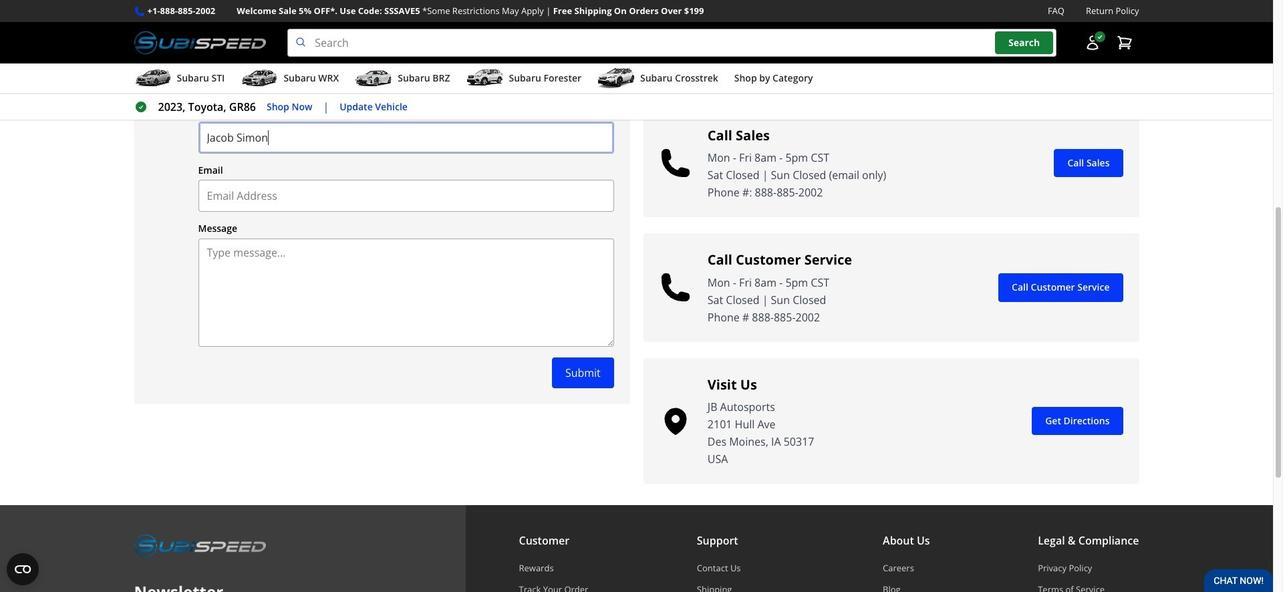 Task type: describe. For each thing, give the bounding box(es) containing it.
search input field
[[288, 29, 1057, 57]]

a subaru wrx thumbnail image image
[[241, 68, 278, 88]]

1 subispeed logo image from the top
[[134, 29, 266, 57]]

Message text field
[[198, 238, 614, 347]]



Task type: vqa. For each thing, say whether or not it's contained in the screenshot.
the rightmost 'Universal'
no



Task type: locate. For each thing, give the bounding box(es) containing it.
Email Address text field
[[198, 180, 614, 212]]

a subaru brz thumbnail image image
[[355, 68, 393, 88]]

a subaru sti thumbnail image image
[[134, 68, 171, 88]]

open widget image
[[7, 553, 39, 586]]

name text field
[[198, 121, 614, 153]]

button image
[[1085, 35, 1101, 51]]

2 subispeed logo image from the top
[[134, 532, 266, 560]]

a subaru forester thumbnail image image
[[466, 68, 504, 88]]

a subaru crosstrek thumbnail image image
[[598, 68, 635, 88]]

0 vertical spatial subispeed logo image
[[134, 29, 266, 57]]

1 vertical spatial subispeed logo image
[[134, 532, 266, 560]]

subispeed logo image
[[134, 29, 266, 57], [134, 532, 266, 560]]



